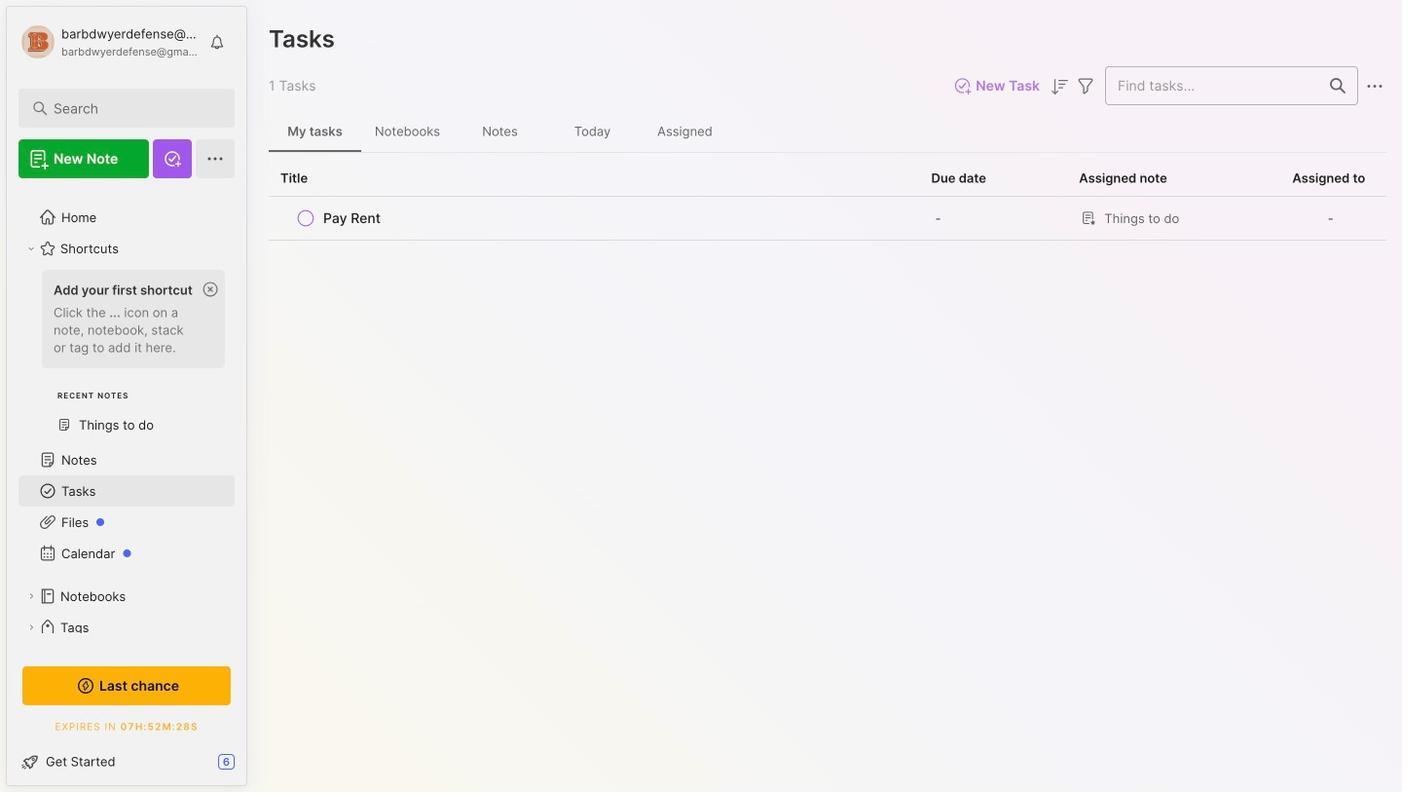 Task type: vqa. For each thing, say whether or not it's contained in the screenshot.
upgrade
no



Task type: locate. For each thing, give the bounding box(es) containing it.
None search field
[[54, 96, 209, 120]]

Find tasks… text field
[[1107, 70, 1319, 102]]

Help and Learning task checklist field
[[7, 746, 246, 777]]

click to collapse image
[[246, 756, 261, 779]]

none search field inside main element
[[54, 96, 209, 120]]

filter tasks image
[[1075, 75, 1098, 98]]

row
[[269, 197, 1387, 241], [281, 205, 908, 232]]

expand notebooks image
[[25, 590, 37, 602]]

tree
[[7, 190, 246, 717]]

pay rent 0 cell
[[323, 208, 381, 228]]

Sort tasks by… field
[[1048, 74, 1072, 99]]

expand tags image
[[25, 622, 37, 633]]

group
[[19, 264, 235, 452]]

more actions and view options image
[[1364, 75, 1387, 98]]



Task type: describe. For each thing, give the bounding box(es) containing it.
Filter tasks field
[[1075, 73, 1098, 98]]

Account field
[[19, 22, 199, 61]]

More actions and view options field
[[1359, 73, 1387, 98]]

main element
[[0, 0, 253, 792]]

group inside main element
[[19, 264, 235, 452]]

Search text field
[[54, 99, 209, 118]]

tree inside main element
[[7, 190, 246, 717]]



